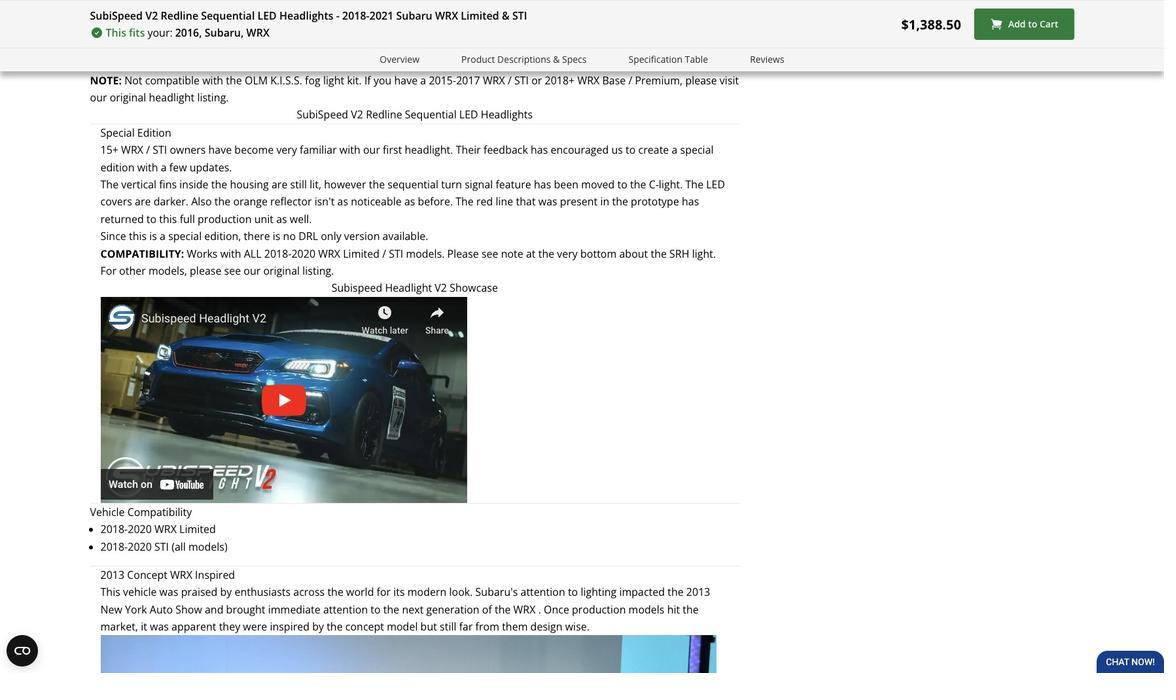 Task type: vqa. For each thing, say whether or not it's contained in the screenshot.
topmost 2013
yes



Task type: locate. For each thing, give the bounding box(es) containing it.
1 horizontal spatial this
[[159, 212, 177, 226]]

-
[[336, 9, 340, 23]]

2020
[[292, 247, 316, 261], [128, 523, 152, 537], [128, 540, 152, 554]]

housing
[[230, 177, 269, 192]]

1 horizontal spatial that
[[516, 195, 536, 209]]

1 vertical spatial are
[[135, 195, 151, 209]]

subaru left vehicles
[[252, 21, 287, 36]]

1 vertical spatial this
[[129, 229, 147, 244]]

0 horizontal spatial sequential
[[201, 9, 255, 23]]

notes
[[144, 56, 171, 70]]

there
[[244, 229, 270, 244]]

were down brought
[[243, 620, 267, 634]]

have up updates.
[[209, 143, 232, 157]]

available.
[[383, 229, 428, 244]]

solution
[[193, 21, 232, 36]]

to right the add
[[1029, 18, 1038, 30]]

first
[[383, 143, 402, 157]]

k.i.s.s.
[[271, 73, 302, 88]]

0 horizontal spatial v2
[[145, 9, 158, 23]]

sequential for subispeed v2 redline sequential led headlights - 2018-2021 subaru wrx limited & sti
[[201, 9, 255, 23]]

0 horizontal spatial listing.
[[197, 90, 229, 105]]

1 horizontal spatial have
[[394, 73, 418, 88]]

subispeed up familiar
[[297, 108, 348, 122]]

0 vertical spatial our
[[90, 90, 107, 105]]

was
[[539, 195, 558, 209], [159, 586, 178, 600], [150, 620, 169, 634]]

0 vertical spatial production
[[198, 212, 252, 226]]

if
[[365, 73, 371, 88]]

v2 for subispeed v2 redline sequential led headlights - 2018-2021 subaru wrx limited & sti
[[145, 9, 158, 23]]

1 horizontal spatial the
[[456, 195, 474, 209]]

1 vertical spatial by
[[312, 620, 324, 634]]

1 vertical spatial original
[[263, 264, 300, 278]]

concept
[[346, 620, 384, 634]]

1 vertical spatial 2013
[[687, 586, 711, 600]]

1 vertical spatial subispeed
[[297, 108, 348, 122]]

1 horizontal spatial model
[[545, 21, 576, 36]]

1 horizontal spatial &
[[553, 53, 560, 65]]

sti inside not compatible with the olm k.i.s.s. fog light kit.  if you have a 2015-2017 wrx / sti or 2018+ wrx base / premium, please visit our original headlight listing.
[[515, 73, 529, 88]]

model down next
[[387, 620, 418, 634]]

/ down edition
[[146, 143, 150, 157]]

york
[[125, 603, 147, 617]]

show
[[176, 603, 202, 617]]

production down the lighting
[[572, 603, 626, 617]]

about inside here we go.  finally a solution for subaru vehicles that were equipped with led headlights for model years 2018-2020.   this is for you, 2018+ wrx limited / sti owners. please see notes about functionality in the main description below.
[[174, 56, 202, 70]]

our inside works with all 2018-2020 wrx limited / sti models.  please see note at the very bottom about the srh light. for other models, please see our original listing.
[[244, 264, 261, 278]]

compatibility:
[[100, 247, 184, 261]]

listing.
[[197, 90, 229, 105], [303, 264, 334, 278]]

2016,
[[175, 26, 202, 40]]

2 vertical spatial our
[[244, 264, 261, 278]]

were right -
[[354, 21, 378, 36]]

0 horizontal spatial our
[[90, 90, 107, 105]]

v2 up your:
[[145, 9, 158, 23]]

1 vertical spatial production
[[572, 603, 626, 617]]

sti down solution
[[193, 39, 208, 53]]

vehicle
[[123, 586, 157, 600]]

hit
[[668, 603, 680, 617]]

0 horizontal spatial production
[[198, 212, 252, 226]]

works
[[187, 247, 218, 261]]

have down the below.
[[394, 73, 418, 88]]

not compatible with the olm k.i.s.s. fog light kit.  if you have a 2015-2017 wrx / sti or 2018+ wrx base / premium, please visit our original headlight listing.
[[90, 73, 739, 105]]

to right us
[[626, 143, 636, 157]]

has right feedback
[[531, 143, 548, 157]]

wrx down "special"
[[121, 143, 143, 157]]

for
[[235, 21, 249, 36], [528, 21, 542, 36], [697, 21, 711, 36], [377, 586, 391, 600]]

1 horizontal spatial were
[[354, 21, 378, 36]]

0 vertical spatial by
[[220, 586, 232, 600]]

& inside product descriptions & specs link
[[553, 53, 560, 65]]

the up covers in the top of the page
[[100, 177, 119, 192]]

1 horizontal spatial v2
[[351, 108, 363, 122]]

0 vertical spatial was
[[539, 195, 558, 209]]

still inside special edition 15+ wrx / sti owners have become very familiar with our first headlight.  their feedback has encouraged us to create a special edition with a few updates. the vertical fins inside the housing are still lit, however the sequential turn signal feature has been moved to the c-light.  the led covers are darker.  also the orange reflector isn't as noticeable as before.  the red line that was present in the prototype has returned to this full production unit as well. since this is a special edition, there is no drl only version available.
[[290, 177, 307, 192]]

special
[[681, 143, 714, 157], [168, 229, 202, 244]]

2017
[[456, 73, 480, 88]]

0 horizontal spatial 2013
[[100, 568, 124, 583]]

0 vertical spatial redline
[[161, 9, 198, 23]]

original down the not
[[110, 90, 146, 105]]

0 horizontal spatial are
[[135, 195, 151, 209]]

led down "2017"
[[459, 108, 478, 122]]

very left familiar
[[277, 143, 297, 157]]

light. inside works with all 2018-2020 wrx limited / sti models.  please see note at the very bottom about the srh light. for other models, please see our original listing.
[[692, 247, 716, 261]]

please inside here we go.  finally a solution for subaru vehicles that were equipped with led headlights for model years 2018-2020.   this is for you, 2018+ wrx limited / sti owners. please see notes about functionality in the main description below.
[[90, 56, 122, 70]]

1 horizontal spatial our
[[244, 264, 261, 278]]

1 horizontal spatial are
[[272, 177, 288, 192]]

subaru,
[[205, 26, 244, 40]]

0 horizontal spatial in
[[269, 56, 278, 70]]

have inside not compatible with the olm k.i.s.s. fog light kit.  if you have a 2015-2017 wrx / sti or 2018+ wrx base / premium, please visit our original headlight listing.
[[394, 73, 418, 88]]

0 horizontal spatial as
[[276, 212, 287, 226]]

1 vertical spatial that
[[516, 195, 536, 209]]

0 vertical spatial still
[[290, 177, 307, 192]]

about right bottom
[[620, 247, 648, 261]]

once
[[544, 603, 570, 617]]

this inside here we go.  finally a solution for subaru vehicles that were equipped with led headlights for model years 2018-2020.   this is for you, 2018+ wrx limited / sti owners. please see notes about functionality in the main description below.
[[664, 21, 684, 36]]

the up k.i.s.s.
[[280, 56, 296, 70]]

1 horizontal spatial subispeed
[[297, 108, 348, 122]]

2020 down drl
[[292, 247, 316, 261]]

have inside special edition 15+ wrx / sti owners have become very familiar with our first headlight.  their feedback has encouraged us to create a special edition with a few updates. the vertical fins inside the housing are still lit, however the sequential turn signal feature has been moved to the c-light.  the led covers are darker.  also the orange reflector isn't as noticeable as before.  the red line that was present in the prototype has returned to this full production unit as well. since this is a special edition, there is no drl only version available.
[[209, 143, 232, 157]]

still left lit,
[[290, 177, 307, 192]]

limited up models)
[[179, 523, 216, 537]]

specification table link
[[629, 52, 709, 67]]

wrx inside vehicle compatibility 2018-2020 wrx limited 2018-2020 sti (all models)
[[155, 523, 177, 537]]

still inside the 2013 concept wrx inspired this vehicle was praised by enthusiasts across the world for its modern look.  subaru's attention to lighting impacted the 2013 new york auto show and brought immediate attention to the next generation of the wrx .  once production models hit the market, it was apparent they were inspired by the concept model but still far from them design wise.
[[440, 620, 457, 634]]

in inside here we go.  finally a solution for subaru vehicles that were equipped with led headlights for model years 2018-2020.   this is for you, 2018+ wrx limited / sti owners. please see notes about functionality in the main description below.
[[269, 56, 278, 70]]

limited down finally
[[148, 39, 184, 53]]

0 horizontal spatial subaru
[[252, 21, 287, 36]]

headlights left -
[[280, 9, 334, 23]]

1 horizontal spatial very
[[557, 247, 578, 261]]

0 horizontal spatial please
[[90, 56, 122, 70]]

premium,
[[635, 73, 683, 88]]

by right inspired
[[312, 620, 324, 634]]

them
[[502, 620, 528, 634]]

attention up the .
[[521, 586, 566, 600]]

become
[[235, 143, 274, 157]]

as down the however
[[338, 195, 348, 209]]

wrx right the equipped
[[435, 9, 458, 23]]

1 vertical spatial headlights
[[481, 108, 533, 122]]

0 vertical spatial light.
[[659, 177, 683, 192]]

1 vertical spatial please
[[448, 247, 479, 261]]

to down darker.
[[147, 212, 157, 226]]

light. up prototype on the top right of page
[[659, 177, 683, 192]]

0 horizontal spatial subispeed
[[90, 9, 143, 23]]

still left 'far'
[[440, 620, 457, 634]]

2018+ inside here we go.  finally a solution for subaru vehicles that were equipped with led headlights for model years 2018-2020.   this is for you, 2018+ wrx limited / sti owners. please see notes about functionality in the main description below.
[[90, 39, 120, 53]]

limited
[[461, 9, 499, 23], [148, 39, 184, 53], [343, 247, 380, 261], [179, 523, 216, 537]]

1 horizontal spatial light.
[[692, 247, 716, 261]]

was up auto
[[159, 586, 178, 600]]

attention
[[521, 586, 566, 600], [323, 603, 368, 617]]

to inside button
[[1029, 18, 1038, 30]]

its
[[394, 586, 405, 600]]

wrx inside here we go.  finally a solution for subaru vehicles that were equipped with led headlights for model years 2018-2020.   this is for you, 2018+ wrx limited / sti owners. please see notes about functionality in the main description below.
[[123, 39, 145, 53]]

our left first
[[363, 143, 380, 157]]

2020 inside works with all 2018-2020 wrx limited / sti models.  please see note at the very bottom about the srh light. for other models, please see our original listing.
[[292, 247, 316, 261]]

showcase
[[450, 281, 498, 296]]

2020 down compatibility
[[128, 523, 152, 537]]

sti down edition
[[153, 143, 167, 157]]

light
[[323, 73, 345, 88]]

with inside here we go.  finally a solution for subaru vehicles that were equipped with led headlights for model years 2018-2020.   this is for you, 2018+ wrx limited / sti owners. please see notes about functionality in the main description below.
[[430, 21, 451, 36]]

from
[[476, 620, 500, 634]]

0 vertical spatial sequential
[[201, 9, 255, 23]]

headlights for subispeed v2 redline sequential led headlights - 2018-2021 subaru wrx limited & sti
[[280, 9, 334, 23]]

this right 2020.
[[664, 21, 684, 36]]

0 horizontal spatial original
[[110, 90, 146, 105]]

subispeed headlight v2 showcase
[[332, 281, 498, 296]]

for inside the 2013 concept wrx inspired this vehicle was praised by enthusiasts across the world for its modern look.  subaru's attention to lighting impacted the 2013 new york auto show and brought immediate attention to the next generation of the wrx .  once production models hit the market, it was apparent they were inspired by the concept model but still far from them design wise.
[[377, 586, 391, 600]]

0 vertical spatial subispeed
[[90, 9, 143, 23]]

model left years
[[545, 21, 576, 36]]

note
[[501, 247, 524, 261]]

please down table
[[686, 73, 717, 88]]

1 vertical spatial have
[[209, 143, 232, 157]]

1 horizontal spatial 2018+
[[545, 73, 575, 88]]

1 horizontal spatial production
[[572, 603, 626, 617]]

few
[[169, 160, 187, 175]]

1 vertical spatial see
[[482, 247, 499, 261]]

is up 'compatibility:'
[[149, 229, 157, 244]]

please
[[686, 73, 717, 88], [190, 264, 222, 278]]

by
[[220, 586, 232, 600], [312, 620, 324, 634]]

attention down world at the left
[[323, 603, 368, 617]]

us
[[612, 143, 623, 157]]

sti inside vehicle compatibility 2018-2020 wrx limited 2018-2020 sti (all models)
[[155, 540, 169, 554]]

in inside special edition 15+ wrx / sti owners have become very familiar with our first headlight.  their feedback has encouraged us to create a special edition with a few updates. the vertical fins inside the housing are still lit, however the sequential turn signal feature has been moved to the c-light.  the led covers are darker.  also the orange reflector isn't as noticeable as before.  the red line that was present in the prototype has returned to this full production unit as well. since this is a special edition, there is no drl only version available.
[[601, 195, 610, 209]]

inspired
[[270, 620, 310, 634]]

of
[[482, 603, 492, 617]]

1 horizontal spatial listing.
[[303, 264, 334, 278]]

at
[[526, 247, 536, 261]]

0 vertical spatial please
[[90, 56, 122, 70]]

led right c-
[[707, 177, 726, 192]]

1 horizontal spatial in
[[601, 195, 610, 209]]

0 vertical spatial please
[[686, 73, 717, 88]]

see inside here we go.  finally a solution for subaru vehicles that were equipped with led headlights for model years 2018-2020.   this is for you, 2018+ wrx limited / sti owners. please see notes about functionality in the main description below.
[[124, 56, 141, 70]]

0 vertical spatial see
[[124, 56, 141, 70]]

with up vertical
[[137, 160, 158, 175]]

this inside the 2013 concept wrx inspired this vehicle was praised by enthusiasts across the world for its modern look.  subaru's attention to lighting impacted the 2013 new york auto show and brought immediate attention to the next generation of the wrx .  once production models hit the market, it was apparent they were inspired by the concept model but still far from them design wise.
[[100, 586, 120, 600]]

1 vertical spatial still
[[440, 620, 457, 634]]

wrx down only
[[318, 247, 341, 261]]

redline
[[161, 9, 198, 23], [366, 108, 402, 122]]

wrx inside works with all 2018-2020 wrx limited / sti models.  please see note at the very bottom about the srh light. for other models, please see our original listing.
[[318, 247, 341, 261]]

1 vertical spatial v2
[[351, 108, 363, 122]]

2018+
[[90, 39, 120, 53], [545, 73, 575, 88]]

subispeed up the "fits"
[[90, 9, 143, 23]]

1 vertical spatial model
[[387, 620, 418, 634]]

design
[[531, 620, 563, 634]]

the down moved
[[612, 195, 628, 209]]

very inside special edition 15+ wrx / sti owners have become very familiar with our first headlight.  their feedback has encouraged us to create a special edition with a few updates. the vertical fins inside the housing are still lit, however the sequential turn signal feature has been moved to the c-light.  the led covers are darker.  also the orange reflector isn't as noticeable as before.  the red line that was present in the prototype has returned to this full production unit as well. since this is a special edition, there is no drl only version available.
[[277, 143, 297, 157]]

1 horizontal spatial redline
[[366, 108, 402, 122]]

this
[[664, 21, 684, 36], [106, 26, 126, 40], [100, 586, 120, 600]]

v2
[[145, 9, 158, 23], [351, 108, 363, 122], [435, 281, 447, 296]]

fits
[[129, 26, 145, 40]]

2 vertical spatial was
[[150, 620, 169, 634]]

0 vertical spatial listing.
[[197, 90, 229, 105]]

0 horizontal spatial redline
[[161, 9, 198, 23]]

2013 right "impacted"
[[687, 586, 711, 600]]

by down inspired
[[220, 586, 232, 600]]

has right prototype on the top right of page
[[682, 195, 699, 209]]

that inside here we go.  finally a solution for subaru vehicles that were equipped with led headlights for model years 2018-2020.   this is for you, 2018+ wrx limited / sti owners. please see notes about functionality in the main description below.
[[331, 21, 351, 36]]

0 vertical spatial have
[[394, 73, 418, 88]]

headlight.
[[405, 143, 453, 157]]

new
[[100, 603, 122, 617]]

that right vehicles
[[331, 21, 351, 36]]

sequential
[[388, 177, 439, 192]]

this left the "fits"
[[106, 26, 126, 40]]

equipped
[[380, 21, 427, 36]]

sti up product descriptions & specs
[[513, 9, 527, 23]]

/ inside here we go.  finally a solution for subaru vehicles that were equipped with led headlights for model years 2018-2020.   this is for you, 2018+ wrx limited / sti owners. please see notes about functionality in the main description below.
[[187, 39, 191, 53]]

1 vertical spatial sequential
[[405, 108, 457, 122]]

1 horizontal spatial still
[[440, 620, 457, 634]]

1 vertical spatial please
[[190, 264, 222, 278]]

the up noticeable
[[369, 177, 385, 192]]

concept
[[127, 568, 168, 583]]

the left red
[[456, 195, 474, 209]]

/ right your:
[[187, 39, 191, 53]]

listing. down functionality
[[197, 90, 229, 105]]

add to cart button
[[975, 9, 1075, 40]]

redline up this fits your: 2016, subaru, wrx
[[161, 9, 198, 23]]

listing. down drl
[[303, 264, 334, 278]]

are
[[272, 177, 288, 192], [135, 195, 151, 209]]

our inside not compatible with the olm k.i.s.s. fog light kit.  if you have a 2015-2017 wrx / sti or 2018+ wrx base / premium, please visit our original headlight listing.
[[90, 90, 107, 105]]

original inside works with all 2018-2020 wrx limited / sti models.  please see note at the very bottom about the srh light. for other models, please see our original listing.
[[263, 264, 300, 278]]

please inside not compatible with the olm k.i.s.s. fog light kit.  if you have a 2015-2017 wrx / sti or 2018+ wrx base / premium, please visit our original headlight listing.
[[686, 73, 717, 88]]

0 horizontal spatial still
[[290, 177, 307, 192]]

2018- inside works with all 2018-2020 wrx limited / sti models.  please see note at the very bottom about the srh light. for other models, please see our original listing.
[[264, 247, 292, 261]]

are up reflector
[[272, 177, 288, 192]]

a left 2015-
[[421, 73, 426, 88]]

0 vertical spatial special
[[681, 143, 714, 157]]

led inside here we go.  finally a solution for subaru vehicles that were equipped with led headlights for model years 2018-2020.   this is for you, 2018+ wrx limited / sti owners. please see notes about functionality in the main description below.
[[453, 21, 472, 36]]

subispeed for subispeed v2 redline sequential led headlights
[[297, 108, 348, 122]]

0 horizontal spatial have
[[209, 143, 232, 157]]

special down full
[[168, 229, 202, 244]]

0 vertical spatial model
[[545, 21, 576, 36]]

in up k.i.s.s.
[[269, 56, 278, 70]]

version
[[344, 229, 380, 244]]

original down no
[[263, 264, 300, 278]]

sequential
[[201, 9, 255, 23], [405, 108, 457, 122]]

0 horizontal spatial 2018+
[[90, 39, 120, 53]]

wrx inside special edition 15+ wrx / sti owners have become very familiar with our first headlight.  their feedback has encouraged us to create a special edition with a few updates. the vertical fins inside the housing are still lit, however the sequential turn signal feature has been moved to the c-light.  the led covers are darker.  also the orange reflector isn't as noticeable as before.  the red line that was present in the prototype has returned to this full production unit as well. since this is a special edition, there is no drl only version available.
[[121, 143, 143, 157]]

0 vertical spatial 2020
[[292, 247, 316, 261]]

0 horizontal spatial is
[[149, 229, 157, 244]]

sti left or
[[515, 73, 529, 88]]

1 horizontal spatial about
[[620, 247, 648, 261]]

has
[[531, 143, 548, 157], [534, 177, 551, 192], [682, 195, 699, 209]]

this down darker.
[[159, 212, 177, 226]]

add to cart
[[1009, 18, 1059, 30]]

limited inside vehicle compatibility 2018-2020 wrx limited 2018-2020 sti (all models)
[[179, 523, 216, 537]]

2 vertical spatial see
[[224, 264, 241, 278]]

has left been
[[534, 177, 551, 192]]

0 horizontal spatial special
[[168, 229, 202, 244]]

descriptions
[[498, 53, 551, 65]]

0 horizontal spatial &
[[502, 9, 510, 23]]

please inside works with all 2018-2020 wrx limited / sti models.  please see note at the very bottom about the srh light. for other models, please see our original listing.
[[190, 264, 222, 278]]

see left note
[[482, 247, 499, 261]]

the right hit
[[683, 603, 699, 617]]

open widget image
[[7, 636, 38, 667]]

redline for subispeed v2 redline sequential led headlights - 2018-2021 subaru wrx limited & sti
[[161, 9, 198, 23]]

1 horizontal spatial sequential
[[405, 108, 457, 122]]

light.
[[659, 177, 683, 192], [692, 247, 716, 261]]

limited inside works with all 2018-2020 wrx limited / sti models.  please see note at the very bottom about the srh light. for other models, please see our original listing.
[[343, 247, 380, 261]]

1 vertical spatial in
[[601, 195, 610, 209]]

1 horizontal spatial is
[[273, 229, 281, 244]]

feedback
[[484, 143, 528, 157]]

0 horizontal spatial please
[[190, 264, 222, 278]]

to right moved
[[618, 177, 628, 192]]

subaru's
[[476, 586, 518, 600]]

0 vertical spatial were
[[354, 21, 378, 36]]

subaru right the 2021
[[396, 9, 433, 23]]

original inside not compatible with the olm k.i.s.s. fog light kit.  if you have a 2015-2017 wrx / sti or 2018+ wrx base / premium, please visit our original headlight listing.
[[110, 90, 146, 105]]

1 vertical spatial were
[[243, 620, 267, 634]]

were inside the 2013 concept wrx inspired this vehicle was praised by enthusiasts across the world for its modern look.  subaru's attention to lighting impacted the 2013 new york auto show and brought immediate attention to the next generation of the wrx .  once production models hit the market, it was apparent they were inspired by the concept model but still far from them design wise.
[[243, 620, 267, 634]]

original for headlight
[[110, 90, 146, 105]]

about up "compatible"
[[174, 56, 202, 70]]

the inside here we go.  finally a solution for subaru vehicles that were equipped with led headlights for model years 2018-2020.   this is for you, 2018+ wrx limited / sti owners. please see notes about functionality in the main description below.
[[280, 56, 296, 70]]

were
[[354, 21, 378, 36], [243, 620, 267, 634]]

1 horizontal spatial attention
[[521, 586, 566, 600]]

0 horizontal spatial attention
[[323, 603, 368, 617]]

please up note:
[[90, 56, 122, 70]]

0 horizontal spatial headlights
[[280, 9, 334, 23]]

see down edition,
[[224, 264, 241, 278]]

wrx down compatibility
[[155, 523, 177, 537]]

2020 up concept
[[128, 540, 152, 554]]

please inside works with all 2018-2020 wrx limited / sti models.  please see note at the very bottom about the srh light. for other models, please see our original listing.
[[448, 247, 479, 261]]

the right also
[[215, 195, 231, 209]]

below.
[[384, 56, 416, 70]]

the left srh
[[651, 247, 667, 261]]

led left vehicles
[[258, 9, 277, 23]]

redline for subispeed v2 redline sequential led headlights
[[366, 108, 402, 122]]

1 horizontal spatial special
[[681, 143, 714, 157]]

1 horizontal spatial see
[[224, 264, 241, 278]]

is left no
[[273, 229, 281, 244]]

limited down version on the left top of page
[[343, 247, 380, 261]]

the right c-
[[686, 177, 704, 192]]

subaru inside here we go.  finally a solution for subaru vehicles that were equipped with led headlights for model years 2018-2020.   this is for you, 2018+ wrx limited / sti owners. please see notes about functionality in the main description below.
[[252, 21, 287, 36]]

0 horizontal spatial very
[[277, 143, 297, 157]]

sti left (all
[[155, 540, 169, 554]]

headlights for subispeed v2 redline sequential led headlights
[[481, 108, 533, 122]]

lit,
[[310, 177, 322, 192]]

as right unit
[[276, 212, 287, 226]]

the down its
[[384, 603, 400, 617]]

0 horizontal spatial model
[[387, 620, 418, 634]]

0 vertical spatial about
[[174, 56, 202, 70]]

special right create
[[681, 143, 714, 157]]

v2 right headlight
[[435, 281, 447, 296]]

with down functionality
[[202, 73, 223, 88]]

the right the at on the top left
[[539, 247, 555, 261]]

0 horizontal spatial light.
[[659, 177, 683, 192]]

subispeed for subispeed v2 redline sequential led headlights - 2018-2021 subaru wrx limited & sti
[[90, 9, 143, 23]]

however
[[324, 177, 366, 192]]

was right it
[[150, 620, 169, 634]]

edition,
[[204, 229, 241, 244]]

& left specs
[[553, 53, 560, 65]]

0 horizontal spatial that
[[331, 21, 351, 36]]

production
[[198, 212, 252, 226], [572, 603, 626, 617]]



Task type: describe. For each thing, give the bounding box(es) containing it.
2013 concept wrx inspired this vehicle was praised by enthusiasts across the world for its modern look.  subaru's attention to lighting impacted the 2013 new york auto show and brought immediate attention to the next generation of the wrx .  once production models hit the market, it was apparent they were inspired by the concept model but still far from them design wise.
[[100, 568, 711, 634]]

a up 'compatibility:'
[[160, 229, 166, 244]]

subispeed v2 redline sequential led headlights - 2018-2021 subaru wrx limited & sti
[[90, 9, 527, 23]]

0 horizontal spatial the
[[100, 177, 119, 192]]

only
[[321, 229, 342, 244]]

works with all 2018-2020 wrx limited / sti models.  please see note at the very bottom about the srh light. for other models, please see our original listing.
[[100, 247, 716, 278]]

owners
[[170, 143, 206, 157]]

wrx up "praised"
[[170, 568, 192, 583]]

headlight
[[149, 90, 195, 105]]

2 vertical spatial v2
[[435, 281, 447, 296]]

15+
[[100, 143, 118, 157]]

/ inside works with all 2018-2020 wrx limited / sti models.  please see note at the very bottom about the srh light. for other models, please see our original listing.
[[382, 247, 386, 261]]

c-
[[649, 177, 659, 192]]

drl
[[299, 229, 318, 244]]

led inside special edition 15+ wrx / sti owners have become very familiar with our first headlight.  their feedback has encouraged us to create a special edition with a few updates. the vertical fins inside the housing are still lit, however the sequential turn signal feature has been moved to the c-light.  the led covers are darker.  also the orange reflector isn't as noticeable as before.  the red line that was present in the prototype has returned to this full production unit as well. since this is a special edition, there is no drl only version available.
[[707, 177, 726, 192]]

was inside special edition 15+ wrx / sti owners have become very familiar with our first headlight.  their feedback has encouraged us to create a special edition with a few updates. the vertical fins inside the housing are still lit, however the sequential turn signal feature has been moved to the c-light.  the led covers are darker.  also the orange reflector isn't as noticeable as before.  the red line that was present in the prototype has returned to this full production unit as well. since this is a special edition, there is no drl only version available.
[[539, 195, 558, 209]]

reviews
[[750, 53, 785, 65]]

fins
[[159, 177, 177, 192]]

note:
[[90, 73, 122, 88]]

enthusiasts
[[235, 586, 291, 600]]

compatibility
[[127, 505, 192, 520]]

sti inside here we go.  finally a solution for subaru vehicles that were equipped with led headlights for model years 2018-2020.   this is for you, 2018+ wrx limited / sti owners. please see notes about functionality in the main description below.
[[193, 39, 208, 53]]

functionality
[[205, 56, 266, 70]]

create
[[639, 143, 669, 157]]

across
[[293, 586, 325, 600]]

lighting
[[581, 586, 617, 600]]

to up concept
[[371, 603, 381, 617]]

world
[[346, 586, 374, 600]]

all
[[244, 247, 262, 261]]

it
[[141, 620, 147, 634]]

0 vertical spatial has
[[531, 143, 548, 157]]

cart
[[1040, 18, 1059, 30]]

darker.
[[154, 195, 189, 209]]

1 horizontal spatial by
[[312, 620, 324, 634]]

also
[[191, 195, 212, 209]]

here we go.  finally a solution for subaru vehicles that were equipped with led headlights for model years 2018-2020.   this is for you, 2018+ wrx limited / sti owners. please see notes about functionality in the main description below.
[[90, 21, 735, 70]]

the left c-
[[630, 177, 647, 192]]

0 horizontal spatial by
[[220, 586, 232, 600]]

you,
[[714, 21, 735, 36]]

apparent
[[172, 620, 216, 634]]

limited up product
[[461, 9, 499, 23]]

present
[[560, 195, 598, 209]]

headlight
[[385, 281, 432, 296]]

2021
[[370, 9, 394, 23]]

1 vertical spatial 2020
[[128, 523, 152, 537]]

years
[[579, 21, 605, 36]]

product descriptions & specs link
[[462, 52, 587, 67]]

edition
[[100, 160, 135, 175]]

with inside not compatible with the olm k.i.s.s. fog light kit.  if you have a 2015-2017 wrx / sti or 2018+ wrx base / premium, please visit our original headlight listing.
[[202, 73, 223, 88]]

/ inside special edition 15+ wrx / sti owners have become very familiar with our first headlight.  their feedback has encouraged us to create a special edition with a few updates. the vertical fins inside the housing are still lit, however the sequential turn signal feature has been moved to the c-light.  the led covers are darker.  also the orange reflector isn't as noticeable as before.  the red line that was present in the prototype has returned to this full production unit as well. since this is a special edition, there is no drl only version available.
[[146, 143, 150, 157]]

please for see
[[190, 264, 222, 278]]

the right of
[[495, 603, 511, 617]]

/ down product descriptions & specs link
[[508, 73, 512, 88]]

well.
[[290, 212, 312, 226]]

not
[[125, 73, 142, 88]]

the down updates.
[[211, 177, 227, 192]]

the left concept
[[327, 620, 343, 634]]

praised
[[181, 586, 218, 600]]

1 vertical spatial has
[[534, 177, 551, 192]]

product
[[462, 53, 495, 65]]

our inside special edition 15+ wrx / sti owners have become very familiar with our first headlight.  their feedback has encouraged us to create a special edition with a few updates. the vertical fins inside the housing are still lit, however the sequential turn signal feature has been moved to the c-light.  the led covers are darker.  also the orange reflector isn't as noticeable as before.  the red line that was present in the prototype has returned to this full production unit as well. since this is a special edition, there is no drl only version available.
[[363, 143, 380, 157]]

turn
[[441, 177, 462, 192]]

reviews link
[[750, 52, 785, 67]]

model inside the 2013 concept wrx inspired this vehicle was praised by enthusiasts across the world for its modern look.  subaru's attention to lighting impacted the 2013 new york auto show and brought immediate attention to the next generation of the wrx .  once production models hit the market, it was apparent they were inspired by the concept model but still far from them design wise.
[[387, 620, 418, 634]]

0 horizontal spatial this
[[129, 229, 147, 244]]

familiar
[[300, 143, 337, 157]]

for left you,
[[697, 21, 711, 36]]

overview link
[[380, 52, 420, 67]]

for
[[100, 264, 116, 278]]

is inside here we go.  finally a solution for subaru vehicles that were equipped with led headlights for model years 2018-2020.   this is for you, 2018+ wrx limited / sti owners. please see notes about functionality in the main description below.
[[687, 21, 695, 36]]

subispeed v2 redline sequential led headlights
[[297, 108, 533, 122]]

2 vertical spatial 2020
[[128, 540, 152, 554]]

specs
[[562, 53, 587, 65]]

2018- inside here we go.  finally a solution for subaru vehicles that were equipped with led headlights for model years 2018-2020.   this is for you, 2018+ wrx limited / sti owners. please see notes about functionality in the main description below.
[[608, 21, 635, 36]]

before.
[[418, 195, 453, 209]]

immediate
[[268, 603, 321, 617]]

listing. inside works with all 2018-2020 wrx limited / sti models.  please see note at the very bottom about the srh light. for other models, please see our original listing.
[[303, 264, 334, 278]]

with inside works with all 2018-2020 wrx limited / sti models.  please see note at the very bottom about the srh light. for other models, please see our original listing.
[[220, 247, 241, 261]]

overview
[[380, 53, 420, 65]]

for up the descriptions
[[528, 21, 542, 36]]

1 vertical spatial was
[[159, 586, 178, 600]]

1 horizontal spatial subaru
[[396, 9, 433, 23]]

very inside works with all 2018-2020 wrx limited / sti models.  please see note at the very bottom about the srh light. for other models, please see our original listing.
[[557, 247, 578, 261]]

vehicles
[[290, 21, 328, 36]]

2020.
[[635, 21, 662, 36]]

wrx down specs
[[578, 73, 600, 88]]

listing. inside not compatible with the olm k.i.s.s. fog light kit.  if you have a 2015-2017 wrx / sti or 2018+ wrx base / premium, please visit our original headlight listing.
[[197, 90, 229, 105]]

1 horizontal spatial as
[[338, 195, 348, 209]]

a left few
[[161, 160, 167, 175]]

models,
[[149, 264, 187, 278]]

finally
[[151, 21, 182, 36]]

2018+ inside not compatible with the olm k.i.s.s. fog light kit.  if you have a 2015-2017 wrx / sti or 2018+ wrx base / premium, please visit our original headlight listing.
[[545, 73, 575, 88]]

kit.
[[347, 73, 362, 88]]

look.
[[449, 586, 473, 600]]

2 horizontal spatial see
[[482, 247, 499, 261]]

light. inside special edition 15+ wrx / sti owners have become very familiar with our first headlight.  their feedback has encouraged us to create a special edition with a few updates. the vertical fins inside the housing are still lit, however the sequential turn signal feature has been moved to the c-light.  the led covers are darker.  also the orange reflector isn't as noticeable as before.  the red line that was present in the prototype has returned to this full production unit as well. since this is a special edition, there is no drl only version available.
[[659, 177, 683, 192]]

we
[[117, 21, 131, 36]]

0 vertical spatial are
[[272, 177, 288, 192]]

line
[[496, 195, 514, 209]]

/ right base
[[629, 73, 633, 88]]

srh
[[670, 247, 690, 261]]

returned
[[100, 212, 144, 226]]

sti inside works with all 2018-2020 wrx limited / sti models.  please see note at the very bottom about the srh light. for other models, please see our original listing.
[[389, 247, 403, 261]]

sequential for subispeed v2 redline sequential led headlights
[[405, 108, 457, 122]]

a right create
[[672, 143, 678, 157]]

0 vertical spatial 2013
[[100, 568, 124, 583]]

prototype
[[631, 195, 680, 209]]

they
[[219, 620, 240, 634]]

description
[[326, 56, 381, 70]]

0 vertical spatial &
[[502, 9, 510, 23]]

wrx right "2017"
[[483, 73, 505, 88]]

but
[[421, 620, 437, 634]]

impacted
[[620, 586, 665, 600]]

that inside special edition 15+ wrx / sti owners have become very familiar with our first headlight.  their feedback has encouraged us to create a special edition with a few updates. the vertical fins inside the housing are still lit, however the sequential turn signal feature has been moved to the c-light.  the led covers are darker.  also the orange reflector isn't as noticeable as before.  the red line that was present in the prototype has returned to this full production unit as well. since this is a special edition, there is no drl only version available.
[[516, 195, 536, 209]]

compatible
[[145, 73, 200, 88]]

specification
[[629, 53, 683, 65]]

special
[[100, 126, 135, 140]]

market,
[[100, 620, 138, 634]]

about inside works with all 2018-2020 wrx limited / sti models.  please see note at the very bottom about the srh light. for other models, please see our original listing.
[[620, 247, 648, 261]]

$1,388.50
[[902, 15, 962, 33]]

0 vertical spatial attention
[[521, 586, 566, 600]]

with right familiar
[[340, 143, 361, 157]]

orange
[[233, 195, 268, 209]]

to up once
[[568, 586, 578, 600]]

unit
[[254, 212, 274, 226]]

wrx left the .
[[514, 603, 536, 617]]

covers
[[100, 195, 132, 209]]

modern
[[408, 586, 447, 600]]

a inside not compatible with the olm k.i.s.s. fog light kit.  if you have a 2015-2017 wrx / sti or 2018+ wrx base / premium, please visit our original headlight listing.
[[421, 73, 426, 88]]

moved
[[581, 177, 615, 192]]

signal
[[465, 177, 493, 192]]

model inside here we go.  finally a solution for subaru vehicles that were equipped with led headlights for model years 2018-2020.   this is for you, 2018+ wrx limited / sti owners. please see notes about functionality in the main description below.
[[545, 21, 576, 36]]

the up hit
[[668, 586, 684, 600]]

2 horizontal spatial the
[[686, 177, 704, 192]]

limited inside here we go.  finally a solution for subaru vehicles that were equipped with led headlights for model years 2018-2020.   this is for you, 2018+ wrx limited / sti owners. please see notes about functionality in the main description below.
[[148, 39, 184, 53]]

models
[[629, 603, 665, 617]]

2 horizontal spatial as
[[405, 195, 415, 209]]

production inside special edition 15+ wrx / sti owners have become very familiar with our first headlight.  their feedback has encouraged us to create a special edition with a few updates. the vertical fins inside the housing are still lit, however the sequential turn signal feature has been moved to the c-light.  the led covers are darker.  also the orange reflector isn't as noticeable as before.  the red line that was present in the prototype has returned to this full production unit as well. since this is a special edition, there is no drl only version available.
[[198, 212, 252, 226]]

their
[[456, 143, 481, 157]]

noticeable
[[351, 195, 402, 209]]

1 vertical spatial special
[[168, 229, 202, 244]]

the inside not compatible with the olm k.i.s.s. fog light kit.  if you have a 2015-2017 wrx / sti or 2018+ wrx base / premium, please visit our original headlight listing.
[[226, 73, 242, 88]]

sti inside special edition 15+ wrx / sti owners have become very familiar with our first headlight.  their feedback has encouraged us to create a special edition with a few updates. the vertical fins inside the housing are still lit, however the sequential turn signal feature has been moved to the c-light.  the led covers are darker.  also the orange reflector isn't as noticeable as before.  the red line that was present in the prototype has returned to this full production unit as well. since this is a special edition, there is no drl only version available.
[[153, 143, 167, 157]]

original for listing.
[[263, 264, 300, 278]]

inspired
[[195, 568, 235, 583]]

models)
[[189, 540, 228, 554]]

the left world at the left
[[328, 586, 344, 600]]

please for visit
[[686, 73, 717, 88]]

production inside the 2013 concept wrx inspired this vehicle was praised by enthusiasts across the world for its modern look.  subaru's attention to lighting impacted the 2013 new york auto show and brought immediate attention to the next generation of the wrx .  once production models hit the market, it was apparent they were inspired by the concept model but still far from them design wise.
[[572, 603, 626, 617]]

visit
[[720, 73, 739, 88]]

for up the owners.
[[235, 21, 249, 36]]

this fits your: 2016, subaru, wrx
[[106, 26, 270, 40]]

vehicle
[[90, 505, 125, 520]]

were inside here we go.  finally a solution for subaru vehicles that were equipped with led headlights for model years 2018-2020.   this is for you, 2018+ wrx limited / sti owners. please see notes about functionality in the main description below.
[[354, 21, 378, 36]]

v2 for subispeed v2 redline sequential led headlights
[[351, 108, 363, 122]]

our for listing.
[[244, 264, 261, 278]]

since
[[100, 229, 126, 244]]

2 vertical spatial has
[[682, 195, 699, 209]]

our for headlight
[[90, 90, 107, 105]]

fog
[[305, 73, 321, 88]]

1 vertical spatial attention
[[323, 603, 368, 617]]

(all
[[172, 540, 186, 554]]

a inside here we go.  finally a solution for subaru vehicles that were equipped with led headlights for model years 2018-2020.   this is for you, 2018+ wrx limited / sti owners. please see notes about functionality in the main description below.
[[184, 21, 190, 36]]

main
[[299, 56, 324, 70]]

wrx right subaru,
[[247, 26, 270, 40]]



